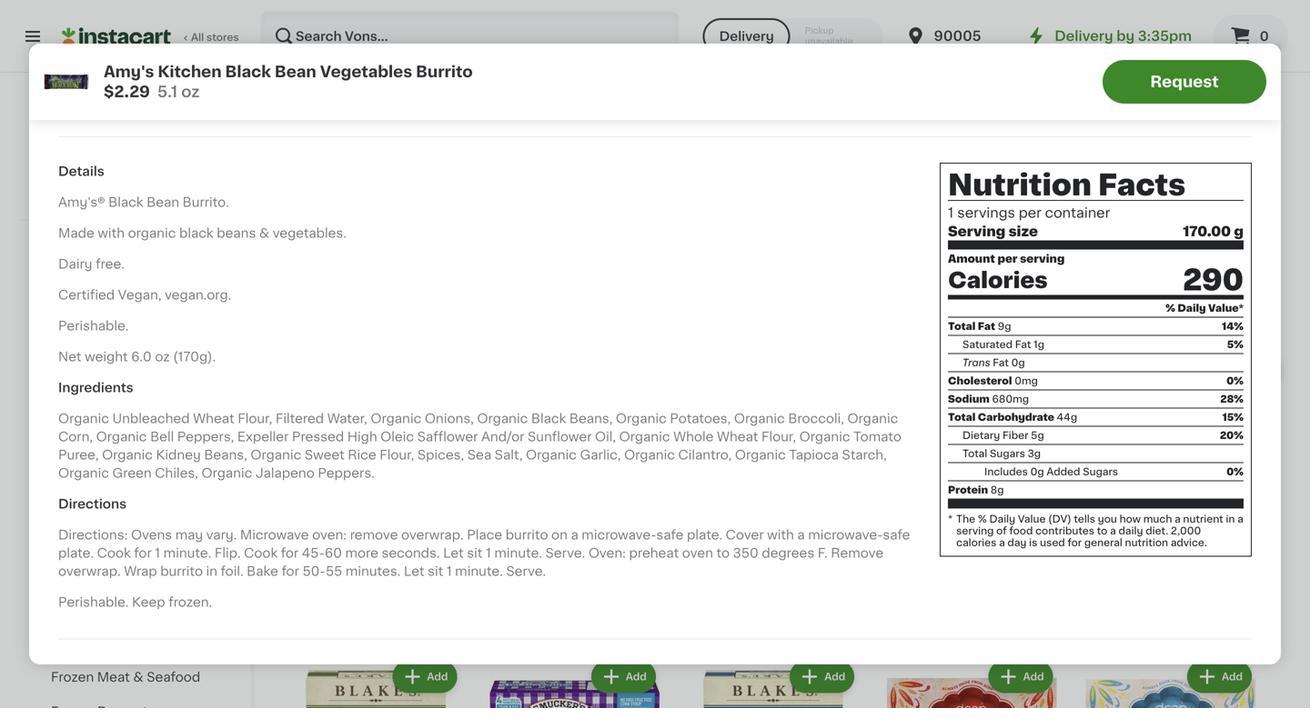 Task type: locate. For each thing, give the bounding box(es) containing it.
in left foil.
[[206, 565, 217, 578]]

burrito.
[[183, 196, 229, 209]]

meals
[[154, 464, 192, 477]]

sit
[[467, 547, 483, 560], [428, 565, 443, 578]]

1 horizontal spatial free
[[753, 438, 774, 448]]

amy's for amy's kitchen black bean vegetables burrito 5.1 oz
[[291, 436, 330, 449]]

1 horizontal spatial safe
[[883, 529, 910, 542]]

tells
[[1074, 515, 1095, 525]]

oz down sweet
[[307, 472, 319, 482]]

1 horizontal spatial thin
[[688, 491, 716, 503]]

oz down all
[[181, 84, 200, 100]]

perishable. down frozen fruits
[[58, 596, 129, 609]]

homestyle
[[964, 454, 1034, 467]]

1 horizontal spatial sugars
[[1083, 467, 1118, 477]]

add
[[1023, 248, 1044, 258], [1222, 248, 1243, 258], [427, 672, 448, 682], [626, 672, 647, 682], [824, 672, 845, 682], [1023, 672, 1044, 682], [1222, 672, 1243, 682]]

bake down spend $32, save $5
[[929, 454, 961, 467]]

1, up salt,
[[518, 438, 525, 448]]

0 horizontal spatial 49
[[519, 413, 533, 423]]

pizza, inside milton's pizza, cauliflower crust, thin & crispy, four cheese
[[543, 454, 579, 467]]

1 crust, from the left
[[490, 473, 529, 485]]

& left meals
[[140, 464, 151, 477]]

meat down beverages
[[40, 360, 74, 373]]

fat left 9g
[[978, 322, 995, 332]]

oz inside amy's kitchen black bean vegetables burrito 5.1 oz
[[307, 472, 319, 482]]

0 vertical spatial 0%
[[1226, 376, 1244, 386]]

2 1, from the left
[[717, 438, 724, 448]]

1 $6.39 original price: $11.49 element from the left
[[887, 410, 1057, 433]]

oz down casserole
[[1109, 472, 1121, 482]]

vegetables inside 'amy's kitchen black bean vegetables burrito $2.29 5.1 oz'
[[320, 64, 412, 80]]

bean for home bake green bean casserole 15.5 oz
[[1205, 436, 1238, 449]]

buy
[[69, 121, 95, 134], [495, 438, 516, 448], [694, 438, 714, 448]]

black down stores
[[225, 64, 271, 80]]

crust, down the cilantro,
[[688, 473, 727, 485]]

& inside meat & seafood link
[[77, 360, 87, 373]]

2 crust, from the left
[[688, 473, 727, 485]]

1 cauliflower from the left
[[582, 454, 654, 467]]

crust, inside milton's pizza, cauliflower crust, uncured pepperoni, thin & crispy
[[688, 473, 727, 485]]

2 vertical spatial vegetables
[[97, 602, 169, 615]]

burrito inside 'amy's kitchen black bean vegetables burrito $2.29 5.1 oz'
[[416, 64, 473, 80]]

11 up salt,
[[500, 412, 517, 431]]

beans
[[217, 227, 256, 240]]

for up wrap
[[134, 547, 152, 560]]

1 $ from the left
[[295, 413, 301, 423]]

bean
[[275, 64, 316, 80], [147, 196, 179, 209], [424, 436, 457, 449], [1205, 436, 1238, 449]]

plate. up the oven
[[687, 529, 722, 542]]

get up the cilantro,
[[726, 438, 743, 448]]

frozen pizzas & meals link
[[29, 453, 239, 488]]

0 horizontal spatial pizza,
[[543, 454, 579, 467]]

fiber
[[1002, 431, 1028, 441]]

buy left it
[[69, 121, 95, 134]]

total down sodium
[[948, 413, 976, 423]]

view up 100%
[[80, 157, 105, 167]]

kitchen inside amy's kitchen black bean vegetables burrito 5.1 oz
[[334, 436, 383, 449]]

& right cream
[[120, 499, 130, 511]]

2 $ 11 49 from the left
[[692, 412, 731, 431]]

$6.39 original price: $11.49 element up home bake green bean casserole 15.5 oz
[[1086, 410, 1255, 433]]

0 horizontal spatial view
[[80, 157, 105, 167]]

flour, up expeller
[[238, 413, 272, 425]]

$ 11 49 up salt,
[[493, 412, 533, 431]]

view
[[80, 157, 105, 167], [1174, 165, 1206, 177]]

15%
[[1222, 413, 1244, 423]]

starch,
[[842, 449, 887, 462]]

0g up 0mg
[[1011, 358, 1025, 368]]

microwave
[[240, 529, 309, 542]]

bean inside home bake green bean casserole 15.5 oz
[[1205, 436, 1238, 449]]

1 $11.49 from the left
[[933, 418, 972, 431]]

for left the "50-"
[[282, 565, 299, 578]]

2 vertical spatial bake
[[247, 565, 278, 578]]

in inside * the % daily value (dv) tells you how much a nutrient in a serving of food contributes to a daily diet. 2,000 calories a day is used for general nutrition advice.
[[1226, 515, 1235, 525]]

cheese inside milton's pizza, cauliflower crust, thin & crispy, four cheese
[[490, 491, 539, 503]]

corn,
[[58, 431, 93, 443]]

daily left value*
[[1178, 304, 1206, 314]]

% right "the"
[[978, 515, 987, 525]]

per for amount
[[998, 254, 1018, 264]]

0 vertical spatial overwrap.
[[401, 529, 464, 542]]

0 horizontal spatial $11.49
[[933, 418, 972, 431]]

$6.39 original price: $11.49 element for spend $32, save $5
[[887, 410, 1057, 433]]

frozen breakfast
[[51, 637, 158, 650]]

kitchen down all
[[158, 64, 222, 80]]

milton's inside milton's pizza, cauliflower crust, thin & crispy, four cheese
[[490, 454, 540, 467]]

dairy & eggs
[[40, 291, 125, 304]]

& left crispy on the bottom of page
[[719, 491, 729, 503]]

1 get from the left
[[528, 438, 545, 448]]

total up saturated
[[948, 322, 976, 332]]

black inside organic unbleached wheat flour, filtered water, organic onions, organic black beans, organic potatoes, organic broccoli, organic corn, organic bell peppers, expeller pressed high oleic safflower and/or sunflower oil, organic whole wheat flour, organic tomato puree, organic kidney beans, organic sweet rice flour, spices, sea salt, organic garlic, organic cilantro, organic tapioca starch, organic green chiles, organic jalapeno peppers.
[[531, 413, 566, 425]]

dairy down made
[[58, 258, 92, 271]]

weight
[[85, 351, 128, 363]]

black inside 'amy's kitchen black bean vegetables burrito $2.29 5.1 oz'
[[225, 64, 271, 80]]

cilantro,
[[678, 449, 732, 462]]

1 free from the left
[[554, 438, 575, 448]]

$ up tomato
[[891, 413, 897, 423]]

amy's kitchen black bean vegetables burrito $2.29 5.1 oz
[[104, 64, 473, 100]]

1 vertical spatial cheese
[[490, 491, 539, 503]]

black
[[179, 227, 213, 240]]

0 horizontal spatial sit
[[428, 565, 443, 578]]

bake inside "home bake homestyle mac & cheese"
[[929, 454, 961, 467]]

0 horizontal spatial %
[[978, 515, 987, 525]]

44g
[[1057, 413, 1077, 423]]

sugars
[[990, 449, 1025, 459], [1083, 467, 1118, 477]]

overwrap. down frozen snacks
[[58, 565, 121, 578]]

None search field
[[260, 11, 679, 62]]

& down the frozen breakfast link
[[133, 671, 143, 684]]

0 horizontal spatial safe
[[656, 529, 684, 542]]

1 vertical spatial amy's
[[291, 436, 330, 449]]

1 vertical spatial beans,
[[204, 449, 247, 462]]

4 $ from the left
[[891, 413, 897, 423]]

thin down the cilantro,
[[688, 491, 716, 503]]

0 vertical spatial to
[[1097, 526, 1107, 536]]

sugars down casserole
[[1083, 467, 1118, 477]]

2 $6.39 original price: $11.49 element from the left
[[1086, 410, 1255, 433]]

1 vertical spatial %
[[978, 515, 987, 525]]

vegetables for amy's kitchen black bean vegetables burrito 5.1 oz
[[291, 454, 363, 467]]

diet.
[[1146, 526, 1168, 536]]

sugars up includes
[[990, 449, 1025, 459]]

6.0
[[131, 351, 152, 363]]

49 for milton's pizza, cauliflower crust, uncured pepperoni, thin & crispy
[[717, 413, 731, 423]]

frozen vegetables link
[[29, 591, 239, 626]]

& inside "home bake homestyle mac & cheese"
[[918, 473, 928, 485]]

burrito left on
[[506, 529, 548, 542]]

1, for uncured
[[717, 438, 724, 448]]

salt,
[[495, 449, 523, 462]]

pizza, up uncured
[[742, 454, 778, 467]]

total down save on the bottom right of page
[[962, 449, 987, 459]]

0 vertical spatial fat
[[978, 322, 995, 332]]

1 vertical spatial fat
[[1015, 340, 1031, 350]]

beans,
[[569, 413, 613, 425], [204, 449, 247, 462]]

with inside directions: ovens may vary. microwave oven: remove overwrap. place burrito on a microwave-safe plate. cover with a microwave-safe plate. cook for 1 minute. flip. cook for 45-60 more seconds. let sit 1 minute. serve. oven: preheat oven to 350 degrees f. remove overwrap. wrap burrito in foil. bake for 50-55 minutes. let sit 1 minute. serve.
[[767, 529, 794, 542]]

0 horizontal spatial cauliflower
[[582, 454, 654, 467]]

& left eggs
[[79, 291, 89, 304]]

cheese down salt,
[[490, 491, 539, 503]]

free up milton's pizza, cauliflower crust, thin & crispy, four cheese
[[554, 438, 575, 448]]

1 pizza, from the left
[[543, 454, 579, 467]]

snacks down ingredients
[[40, 395, 88, 408]]

1 vertical spatial burrito
[[366, 454, 410, 467]]

fat down 'saturated fat 1g'
[[993, 358, 1009, 368]]

1 horizontal spatial sit
[[467, 547, 483, 560]]

a right nutrient
[[1237, 515, 1243, 525]]

0% down 20%
[[1226, 467, 1244, 477]]

0 horizontal spatial milton's
[[490, 454, 540, 467]]

sea
[[467, 449, 491, 462]]

kitchen up rice
[[334, 436, 383, 449]]

broccoli,
[[788, 413, 844, 425]]

0 vertical spatial thin
[[532, 473, 559, 485]]

buy 1, get 1 free up the cilantro,
[[694, 438, 774, 448]]

free up uncured
[[753, 438, 774, 448]]

6
[[897, 412, 911, 431], [1096, 412, 1109, 431]]

pizza, inside milton's pizza, cauliflower crust, uncured pepperoni, thin & crispy
[[742, 454, 778, 467]]

* the % daily value (dv) tells you how much a nutrient in a serving of food contributes to a daily diet. 2,000 calories a day is used for general nutrition advice.
[[948, 515, 1243, 548]]

1 milton's from the left
[[490, 454, 540, 467]]

eggs
[[92, 291, 125, 304]]

get
[[528, 438, 545, 448], [726, 438, 743, 448]]

5.1 down pressed
[[291, 472, 304, 482]]

for left u®
[[153, 193, 167, 203]]

perishable. for perishable.
[[58, 320, 129, 332]]

1 horizontal spatial daily
[[1178, 304, 1206, 314]]

amy's inside amy's kitchen black bean vegetables burrito 5.1 oz
[[291, 436, 330, 449]]

bake inside home bake green bean casserole 15.5 oz
[[1128, 436, 1159, 449]]

0 horizontal spatial delivery
[[719, 30, 774, 43]]

oz right the 6.0
[[155, 351, 170, 363]]

% inside * the % daily value (dv) tells you how much a nutrient in a serving of food contributes to a daily diet. 2,000 calories a day is used for general nutrition advice.
[[978, 515, 987, 525]]

black
[[225, 64, 271, 80], [108, 196, 143, 209], [531, 413, 566, 425], [386, 436, 421, 449]]

0 horizontal spatial burrito
[[160, 565, 203, 578]]

oven:
[[312, 529, 347, 542]]

get right and/or
[[528, 438, 545, 448]]

$2.29
[[104, 84, 150, 100]]

rice
[[348, 449, 376, 462]]

1 safe from the left
[[656, 529, 684, 542]]

1,
[[518, 438, 525, 448], [717, 438, 724, 448]]

instacart logo image
[[62, 25, 171, 47]]

1 vertical spatial vons
[[124, 193, 150, 203]]

6 right 44g
[[1096, 412, 1109, 431]]

frozen for frozen fruits
[[51, 568, 94, 580]]

0 vertical spatial sugars
[[990, 449, 1025, 459]]

bean inside amy's kitchen black bean vegetables burrito 5.1 oz
[[424, 436, 457, 449]]

2 pizza, from the left
[[742, 454, 778, 467]]

0 vertical spatial let
[[443, 547, 464, 560]]

2 buy 1, get 1 free from the left
[[694, 438, 774, 448]]

1 0% from the top
[[1226, 376, 1244, 386]]

amy's for amy's kitchen black bean vegetables burrito $2.29 5.1 oz
[[104, 64, 154, 80]]

in
[[1226, 515, 1235, 525], [206, 565, 217, 578]]

plate.
[[687, 529, 722, 542], [58, 547, 94, 560]]

more
[[345, 547, 378, 560]]

buy up the cilantro,
[[694, 438, 714, 448]]

fat for trans
[[993, 358, 1009, 368]]

daily inside * the % daily value (dv) tells you how much a nutrient in a serving of food contributes to a daily diet. 2,000 calories a day is used for general nutrition advice.
[[989, 515, 1015, 525]]

amy's up $2.29
[[104, 64, 154, 80]]

cheese inside "home bake homestyle mac & cheese"
[[931, 473, 981, 485]]

serving
[[1020, 254, 1065, 264], [956, 526, 994, 536]]

1 horizontal spatial home
[[1086, 436, 1125, 449]]

cauliflower inside milton's pizza, cauliflower crust, uncured pepperoni, thin & crispy
[[781, 454, 853, 467]]

2 free from the left
[[753, 438, 774, 448]]

1 vertical spatial seafood
[[147, 671, 200, 684]]

1 vertical spatial green
[[112, 467, 152, 480]]

per up calories
[[998, 254, 1018, 264]]

0 vertical spatial kitchen
[[158, 64, 222, 80]]

& down ingredients
[[91, 395, 101, 408]]

1 horizontal spatial $6.39 original price: $11.49 element
[[1086, 410, 1255, 433]]

kitchen for 5.1
[[158, 64, 222, 80]]

0 vertical spatial daily
[[1178, 304, 1206, 314]]

1 horizontal spatial wheat
[[717, 431, 758, 443]]

view for view pricing policy
[[80, 157, 105, 167]]

0 horizontal spatial buy
[[69, 121, 95, 134]]

2 11 from the left
[[699, 412, 716, 431]]

perishable. for perishable. keep frozen.
[[58, 596, 129, 609]]

$6.39 original price: $11.49 element
[[887, 410, 1057, 433], [1086, 410, 1255, 433]]

11
[[500, 412, 517, 431], [699, 412, 716, 431]]

sit down seconds.
[[428, 565, 443, 578]]

delivery inside button
[[719, 30, 774, 43]]

0 horizontal spatial daily
[[989, 515, 1015, 525]]

meat down frozen breakfast
[[97, 671, 130, 684]]

0 horizontal spatial kitchen
[[158, 64, 222, 80]]

cauliflower inside milton's pizza, cauliflower crust, thin & crispy, four cheese
[[582, 454, 654, 467]]

1 $ 11 49 from the left
[[493, 412, 533, 431]]

home inside "home bake homestyle mac & cheese"
[[887, 454, 926, 467]]

thin down 'sunflower'
[[532, 473, 559, 485]]

2 perishable. from the top
[[58, 596, 129, 609]]

bake right foil.
[[247, 565, 278, 578]]

1 horizontal spatial buy 1, get 1 free
[[694, 438, 774, 448]]

dairy for dairy free.
[[58, 258, 92, 271]]

water,
[[327, 413, 367, 425]]

pizza, for uncured
[[742, 454, 778, 467]]

0 vertical spatial snacks
[[40, 395, 88, 408]]

1 right minutes. at the bottom left of page
[[447, 565, 452, 578]]

total for dietary fiber 5g
[[948, 413, 976, 423]]

2 49 from the left
[[717, 413, 731, 423]]

0 horizontal spatial wheat
[[193, 413, 234, 425]]

2 horizontal spatial buy
[[694, 438, 714, 448]]

2 horizontal spatial bake
[[1128, 436, 1159, 449]]

1 vertical spatial total
[[948, 413, 976, 423]]

0 vertical spatial cheese
[[931, 473, 981, 485]]

0 vertical spatial sit
[[467, 547, 483, 560]]

in right nutrient
[[1226, 515, 1235, 525]]

0 horizontal spatial in
[[206, 565, 217, 578]]

3 $ from the left
[[692, 413, 699, 423]]

0 horizontal spatial 11
[[500, 412, 517, 431]]

eligible
[[942, 515, 990, 528]]

0 horizontal spatial per
[[998, 254, 1018, 264]]

kitchen inside 'amy's kitchen black bean vegetables burrito $2.29 5.1 oz'
[[158, 64, 222, 80]]

directions: ovens may vary. microwave oven: remove overwrap. place burrito on a microwave-safe plate. cover with a microwave-safe plate. cook for 1 minute. flip. cook for 45-60 more seconds. let sit 1 minute. serve. oven: preheat oven to 350 degrees f. remove overwrap. wrap burrito in foil. bake for 50-55 minutes. let sit 1 minute. serve.
[[58, 529, 910, 578]]

0 vertical spatial bake
[[1128, 436, 1159, 449]]

0 horizontal spatial bake
[[247, 565, 278, 578]]

crust, down salt,
[[490, 473, 529, 485]]

1 vertical spatial perishable.
[[58, 596, 129, 609]]

vegan,
[[118, 289, 161, 302]]

thin
[[532, 473, 559, 485], [688, 491, 716, 503]]

1 buy 1, get 1 free from the left
[[495, 438, 575, 448]]

1 vertical spatial to
[[716, 547, 730, 560]]

6 up the spend
[[897, 412, 911, 431]]

1 horizontal spatial view
[[1174, 165, 1206, 177]]

1 horizontal spatial get
[[726, 438, 743, 448]]

let down seconds.
[[404, 565, 424, 578]]

jalapeno
[[256, 467, 315, 480]]

the
[[956, 515, 975, 525]]

0 horizontal spatial green
[[112, 467, 152, 480]]

amy's inside 'amy's kitchen black bean vegetables burrito $2.29 5.1 oz'
[[104, 64, 154, 80]]

bake for &
[[929, 454, 961, 467]]

& inside ice cream & popsicles link
[[120, 499, 130, 511]]

2 cauliflower from the left
[[781, 454, 853, 467]]

0 vertical spatial with
[[100, 193, 122, 203]]

dairy down produce
[[40, 291, 75, 304]]

pizza, down 'sunflower'
[[543, 454, 579, 467]]

11 for milton's pizza, cauliflower crust, uncured pepperoni, thin & crispy
[[699, 412, 716, 431]]

total
[[948, 322, 976, 332], [948, 413, 976, 423], [962, 449, 987, 459]]

frozen snacks link
[[29, 522, 239, 557]]

11 up the cilantro,
[[699, 412, 716, 431]]

frozen
[[291, 96, 386, 122], [40, 429, 84, 442], [51, 464, 94, 477], [51, 533, 94, 546], [51, 568, 94, 580], [51, 602, 94, 615], [51, 637, 94, 650], [51, 671, 94, 684]]

degrees
[[762, 547, 814, 560]]

amy's® black bean burrito.
[[58, 196, 229, 209]]

0 horizontal spatial 1,
[[518, 438, 525, 448]]

$ 11 49 for milton's pizza, cauliflower crust, uncured pepperoni, thin & crispy
[[692, 412, 731, 431]]

bean for amy's kitchen black bean vegetables burrito $2.29 5.1 oz
[[275, 64, 316, 80]]

in inside directions: ovens may vary. microwave oven: remove overwrap. place burrito on a microwave-safe plate. cover with a microwave-safe plate. cook for 1 minute. flip. cook for 45-60 more seconds. let sit 1 minute. serve. oven: preheat oven to 350 degrees f. remove overwrap. wrap burrito in foil. bake for 50-55 minutes. let sit 1 minute. serve.
[[206, 565, 217, 578]]

plate. down directions:
[[58, 547, 94, 560]]

for
[[153, 193, 167, 203], [1068, 538, 1082, 548], [134, 547, 152, 560], [281, 547, 299, 560], [282, 565, 299, 578]]

certified vegan, vegan.org.
[[58, 289, 231, 302]]

1 49 from the left
[[519, 413, 533, 423]]

buy 1, get 1 free up salt,
[[495, 438, 575, 448]]

&
[[259, 227, 269, 240], [79, 291, 89, 304], [77, 360, 87, 373], [91, 395, 101, 408], [140, 464, 151, 477], [562, 473, 573, 485], [918, 473, 928, 485], [719, 491, 729, 503], [120, 499, 130, 511], [133, 671, 143, 684]]

amy's up sweet
[[291, 436, 330, 449]]

spices,
[[417, 449, 464, 462]]

& inside dairy & eggs link
[[79, 291, 89, 304]]

1 horizontal spatial microwave-
[[808, 529, 883, 542]]

saturated
[[962, 340, 1013, 350]]

0 horizontal spatial 0g
[[1011, 358, 1025, 368]]

$11.49 up spend $32, save $5
[[933, 418, 972, 431]]

vons down 100% satisfaction guarantee
[[124, 193, 150, 203]]

28%
[[1220, 395, 1244, 405]]

bean inside 'amy's kitchen black bean vegetables burrito $2.29 5.1 oz'
[[275, 64, 316, 80]]

1 horizontal spatial overwrap.
[[401, 529, 464, 542]]

0 horizontal spatial buy 1, get 1 free
[[495, 438, 575, 448]]

buy inside buy it again link
[[69, 121, 95, 134]]

wheat up the peppers,
[[193, 413, 234, 425]]

black inside amy's kitchen black bean vegetables burrito 5.1 oz
[[386, 436, 421, 449]]

a down of
[[999, 538, 1005, 548]]

organic
[[128, 227, 176, 240]]

$6.39 original price: $11.49 element for home bake green bean casserole
[[1086, 410, 1255, 433]]

overwrap.
[[401, 529, 464, 542], [58, 565, 121, 578]]

frozen for frozen vegetables
[[51, 602, 94, 615]]

microwave- up the oven:
[[582, 529, 656, 542]]

1 horizontal spatial in
[[1226, 515, 1235, 525]]

1 1, from the left
[[518, 438, 525, 448]]

1 vertical spatial let
[[404, 565, 424, 578]]

& right beans
[[259, 227, 269, 240]]

add button
[[989, 237, 1053, 269], [1187, 237, 1252, 269], [392, 661, 457, 694], [591, 661, 656, 694], [790, 661, 854, 694], [989, 661, 1053, 694], [1187, 661, 1252, 694]]

90005 button
[[905, 11, 1014, 62]]

recipes
[[40, 222, 93, 235]]

crust, inside milton's pizza, cauliflower crust, thin & crispy, four cheese
[[490, 473, 529, 485]]

1 perishable. from the top
[[58, 320, 129, 332]]

1 down ovens
[[155, 547, 160, 560]]

1 vertical spatial daily
[[989, 515, 1015, 525]]

u®
[[169, 193, 183, 203]]

home down the spend
[[887, 454, 926, 467]]

$ up whole
[[692, 413, 699, 423]]

$ for milton's pizza, cauliflower crust, uncured pepperoni, thin & crispy
[[692, 413, 699, 423]]

100%
[[65, 175, 92, 185]]

1 vertical spatial in
[[206, 565, 217, 578]]

fat left 1g
[[1015, 340, 1031, 350]]

includes
[[984, 467, 1028, 477]]

burrito inside amy's kitchen black bean vegetables burrito 5.1 oz
[[366, 454, 410, 467]]

per up size
[[1019, 206, 1041, 220]]

burrito
[[416, 64, 473, 80], [366, 454, 410, 467]]

frozen fruits
[[51, 568, 133, 580]]

burrito for amy's kitchen black bean vegetables burrito 5.1 oz
[[366, 454, 410, 467]]

0 vertical spatial per
[[1019, 206, 1041, 220]]

1 horizontal spatial buy
[[495, 438, 516, 448]]

0 horizontal spatial beans,
[[204, 449, 247, 462]]

$32,
[[928, 438, 951, 448]]

recipes link
[[29, 211, 239, 246]]

see eligible items button
[[887, 506, 1057, 537]]

0 vertical spatial 5.1
[[157, 84, 178, 100]]

1 microwave- from the left
[[582, 529, 656, 542]]

pressed
[[292, 431, 344, 443]]

0 horizontal spatial to
[[716, 547, 730, 560]]

flour, down oleic
[[380, 449, 414, 462]]

beverages
[[40, 326, 110, 338]]

pizza, for thin
[[543, 454, 579, 467]]

0 vertical spatial vegetables
[[320, 64, 412, 80]]

0 vertical spatial green
[[1163, 436, 1202, 449]]

2 $11.49 from the left
[[1132, 418, 1171, 431]]

cauliflower for milton's pizza, cauliflower crust, thin & crispy, four cheese
[[582, 454, 654, 467]]

delivery for delivery
[[719, 30, 774, 43]]

1 horizontal spatial 0g
[[1030, 467, 1044, 477]]

2 $ from the left
[[493, 413, 500, 423]]

0 horizontal spatial plate.
[[58, 547, 94, 560]]

% left value*
[[1165, 304, 1175, 314]]

green up ice cream & popsicles link
[[112, 467, 152, 480]]

49
[[519, 413, 533, 423], [717, 413, 731, 423]]

& inside frozen pizzas & meals link
[[140, 464, 151, 477]]

product group
[[887, 233, 1057, 537], [1086, 233, 1255, 484], [291, 657, 461, 709], [490, 657, 659, 709], [688, 657, 858, 709], [887, 657, 1057, 709], [1086, 657, 1255, 709]]

0 vertical spatial flour,
[[238, 413, 272, 425]]

cauliflower down oil,
[[582, 454, 654, 467]]

delivery for delivery by 3:35pm
[[1055, 30, 1113, 43]]

$ inside $ 2 29
[[295, 413, 301, 423]]

2 microwave- from the left
[[808, 529, 883, 542]]

serving inside * the % daily value (dv) tells you how much a nutrient in a serving of food contributes to a daily diet. 2,000 calories a day is used for general nutrition advice.
[[956, 526, 994, 536]]

for down contributes
[[1068, 538, 1082, 548]]

0 horizontal spatial meat
[[40, 360, 74, 373]]

milton's inside milton's pizza, cauliflower crust, uncured pepperoni, thin & crispy
[[688, 454, 738, 467]]

microwave- up remove
[[808, 529, 883, 542]]

buy 1, get 1 free for uncured
[[694, 438, 774, 448]]

0 horizontal spatial microwave-
[[582, 529, 656, 542]]

0 vertical spatial amy's
[[104, 64, 154, 80]]

home inside home bake green bean casserole 15.5 oz
[[1086, 436, 1125, 449]]

dairy
[[58, 258, 92, 271], [40, 291, 75, 304]]

1 vertical spatial with
[[98, 227, 125, 240]]

2 get from the left
[[726, 438, 743, 448]]

vegetables inside amy's kitchen black bean vegetables burrito 5.1 oz
[[291, 454, 363, 467]]

% daily value*
[[1165, 304, 1244, 314]]

& inside snacks & candy link
[[91, 395, 101, 408]]

1 horizontal spatial burrito
[[416, 64, 473, 80]]

and/or
[[481, 431, 524, 443]]

2 milton's from the left
[[688, 454, 738, 467]]

1 11 from the left
[[500, 412, 517, 431]]

wheat up the cilantro,
[[717, 431, 758, 443]]

seconds.
[[382, 547, 440, 560]]

meat & seafood
[[40, 360, 146, 373]]

1 6 from the left
[[897, 412, 911, 431]]

45-
[[302, 547, 325, 560]]

8g
[[991, 485, 1004, 495]]

black up 'sunflower'
[[531, 413, 566, 425]]

buy 1, get 1 free
[[495, 438, 575, 448], [694, 438, 774, 448]]

0% up 28%
[[1226, 376, 1244, 386]]



Task type: vqa. For each thing, say whether or not it's contained in the screenshot.
1st $ 11 49 from left
yes



Task type: describe. For each thing, give the bounding box(es) containing it.
milton's for uncured
[[688, 454, 738, 467]]

meat & seafood link
[[29, 349, 239, 384]]

350
[[733, 547, 759, 560]]

vegetables for amy's kitchen black bean vegetables burrito $2.29 5.1 oz
[[320, 64, 412, 80]]

value*
[[1208, 304, 1244, 314]]

calories
[[956, 538, 996, 548]]

0 vertical spatial plate.
[[687, 529, 722, 542]]

flip.
[[215, 547, 241, 560]]

cholesterol
[[948, 376, 1012, 386]]

1 down place
[[486, 547, 491, 560]]

kidney
[[156, 449, 201, 462]]

0 horizontal spatial overwrap.
[[58, 565, 121, 578]]

1 horizontal spatial seafood
[[147, 671, 200, 684]]

frozen meat & seafood
[[51, 671, 200, 684]]

a up 2,000
[[1175, 515, 1181, 525]]

$4.59
[[336, 418, 374, 431]]

remove
[[350, 529, 398, 542]]

delivery button
[[703, 18, 790, 55]]

$ 6
[[891, 412, 911, 431]]

2 6 from the left
[[1096, 412, 1109, 431]]

vons inside earn with vons for u® link
[[124, 193, 150, 203]]

$ 11 49 for milton's pizza, cauliflower crust, thin & crispy, four cheese
[[493, 412, 533, 431]]

get for thin
[[528, 438, 545, 448]]

thin inside milton's pizza, cauliflower crust, uncured pepperoni, thin & crispy
[[688, 491, 716, 503]]

2 cook from the left
[[244, 547, 278, 560]]

view pricing policy link
[[80, 155, 188, 169]]

onions,
[[425, 413, 474, 425]]

milton's pizza, cauliflower crust, uncured pepperoni, thin & crispy
[[688, 454, 857, 503]]

1 vertical spatial wheat
[[717, 431, 758, 443]]

0 horizontal spatial let
[[404, 565, 424, 578]]

total for saturated fat 1g
[[948, 322, 976, 332]]

frozen for frozen breakfast
[[51, 637, 94, 650]]

bake inside directions: ovens may vary. microwave oven: remove overwrap. place burrito on a microwave-safe plate. cover with a microwave-safe plate. cook for 1 minute. flip. cook for 45-60 more seconds. let sit 1 minute. serve. oven: preheat oven to 350 degrees f. remove overwrap. wrap burrito in foil. bake for 50-55 minutes. let sit 1 minute. serve.
[[247, 565, 278, 578]]

5.1 inside 'amy's kitchen black bean vegetables burrito $2.29 5.1 oz'
[[157, 84, 178, 100]]

ice cream & popsicles link
[[29, 488, 239, 522]]

& inside frozen meat & seafood link
[[133, 671, 143, 684]]

spend $32, save $5
[[893, 438, 993, 448]]

bean for amy's kitchen black bean vegetables burrito 5.1 oz
[[424, 436, 457, 449]]

frozen fruits link
[[29, 557, 239, 591]]

0 horizontal spatial sugars
[[990, 449, 1025, 459]]

guarantee
[[158, 175, 211, 185]]

$ for amy's kitchen black bean vegetables burrito
[[295, 413, 301, 423]]

frozen for frozen snacks
[[51, 533, 94, 546]]

made
[[58, 227, 94, 240]]

frozen.
[[168, 596, 212, 609]]

a down you
[[1110, 526, 1116, 536]]

49 for milton's pizza, cauliflower crust, thin & crispy, four cheese
[[519, 413, 533, 423]]

1 vertical spatial sugars
[[1083, 467, 1118, 477]]

1 cook from the left
[[97, 547, 131, 560]]

1 vertical spatial plate.
[[58, 547, 94, 560]]

$ inside $ 6
[[891, 413, 897, 423]]

again
[[110, 121, 146, 134]]

free for uncured
[[753, 438, 774, 448]]

trans fat 0g
[[962, 358, 1025, 368]]

expeller
[[237, 431, 289, 443]]

sodium 680mg
[[948, 395, 1029, 405]]

1 vertical spatial snacks
[[97, 533, 143, 546]]

calories
[[948, 270, 1048, 292]]

1, for thin
[[518, 438, 525, 448]]

made with organic black beans & vegetables.
[[58, 227, 347, 240]]

get for uncured
[[726, 438, 743, 448]]

includes 0g added sugars
[[984, 467, 1118, 477]]

item carousel region
[[291, 204, 1281, 548]]

net
[[58, 351, 81, 363]]

uncured
[[730, 473, 785, 485]]

crust, for uncured
[[688, 473, 727, 485]]

dairy for dairy & eggs
[[40, 291, 75, 304]]

lists
[[69, 157, 100, 170]]

1 vertical spatial burrito
[[160, 565, 203, 578]]

bake for casserole
[[1128, 436, 1159, 449]]

290
[[1183, 266, 1244, 295]]

$ for milton's pizza, cauliflower crust, thin & crispy, four cheese
[[493, 413, 500, 423]]

pepperoni,
[[788, 473, 857, 485]]

frozen meat & seafood link
[[29, 660, 239, 695]]

1 up serving
[[948, 206, 954, 220]]

vons logo image
[[117, 95, 151, 129]]

14%
[[1222, 322, 1244, 332]]

of
[[996, 526, 1007, 536]]

5.1 inside amy's kitchen black bean vegetables burrito 5.1 oz
[[291, 472, 304, 482]]

deep indian kitchen chicken tikka masala box and food plated image
[[59, 0, 434, 77]]

buy for milton's pizza, cauliflower crust, uncured pepperoni, thin & crispy
[[694, 438, 714, 448]]

1 horizontal spatial let
[[443, 547, 464, 560]]

1 horizontal spatial beans,
[[569, 413, 613, 425]]

2 0% from the top
[[1226, 467, 1244, 477]]

to inside * the % daily value (dv) tells you how much a nutrient in a serving of food contributes to a daily diet. 2,000 calories a day is used for general nutrition advice.
[[1097, 526, 1107, 536]]

buy for milton's pizza, cauliflower crust, thin & crispy, four cheese
[[495, 438, 516, 448]]

nutrient
[[1183, 515, 1223, 525]]

how
[[1120, 515, 1141, 525]]

net weight 6.0 oz (170g).
[[58, 351, 216, 363]]

home for &
[[887, 454, 926, 467]]

servings
[[957, 206, 1015, 220]]

0 horizontal spatial flour,
[[238, 413, 272, 425]]

170.00
[[1183, 225, 1231, 238]]

1 up milton's pizza, cauliflower crust, thin & crispy, four cheese
[[547, 438, 552, 448]]

frozen for frozen meat & seafood
[[51, 671, 94, 684]]

buy it again link
[[29, 109, 239, 146]]

frozen for frozen pizzas & meals
[[51, 464, 94, 477]]

preheat
[[629, 547, 679, 560]]

buy 1, get 1 free for thin
[[495, 438, 575, 448]]

peppers.
[[318, 467, 375, 480]]

170.00 g
[[1183, 225, 1244, 238]]

for left 45- at the bottom left of page
[[281, 547, 299, 560]]

vegan.org.
[[165, 289, 231, 302]]

earn with vons for u®
[[74, 193, 183, 203]]

stores
[[206, 32, 239, 42]]

serving size
[[948, 225, 1038, 238]]

& inside milton's pizza, cauliflower crust, thin & crispy, four cheese
[[562, 473, 573, 485]]

chiles,
[[155, 467, 198, 480]]

food
[[1009, 526, 1033, 536]]

ice cream & popsicles
[[51, 499, 195, 511]]

free for thin
[[554, 438, 575, 448]]

$2.29 original price: $4.59 element
[[291, 410, 461, 433]]

milton's for thin
[[490, 454, 540, 467]]

serving
[[948, 225, 1006, 238]]

nutrition
[[1125, 538, 1168, 548]]

crust, for thin
[[490, 473, 529, 485]]

& inside milton's pizza, cauliflower crust, uncured pepperoni, thin & crispy
[[719, 491, 729, 503]]

a up degrees
[[797, 529, 805, 542]]

1 vertical spatial serve.
[[506, 565, 546, 578]]

view for view more
[[1174, 165, 1206, 177]]

thin inside milton's pizza, cauliflower crust, thin & crispy, four cheese
[[532, 473, 559, 485]]

dairy & eggs link
[[29, 280, 239, 315]]

11 for milton's pizza, cauliflower crust, thin & crispy, four cheese
[[500, 412, 517, 431]]

to inside directions: ovens may vary. microwave oven: remove overwrap. place burrito on a microwave-safe plate. cover with a microwave-safe plate. cook for 1 minute. flip. cook for 45-60 more seconds. let sit 1 minute. serve. oven: preheat oven to 350 degrees f. remove overwrap. wrap burrito in foil. bake for 50-55 minutes. let sit 1 minute. serve.
[[716, 547, 730, 560]]

cauliflower for milton's pizza, cauliflower crust, uncured pepperoni, thin & crispy
[[781, 454, 853, 467]]

trans
[[962, 358, 990, 368]]

foil.
[[221, 565, 243, 578]]

per for servings
[[1019, 206, 1041, 220]]

0 vertical spatial wheat
[[193, 413, 234, 425]]

vons inside vons link
[[118, 136, 150, 148]]

kitchen for oz
[[334, 436, 383, 449]]

a right on
[[571, 529, 578, 542]]

fat for total
[[978, 322, 995, 332]]

0 horizontal spatial snacks
[[40, 395, 88, 408]]

for inside earn with vons for u® link
[[153, 193, 167, 203]]

see
[[914, 515, 939, 528]]

1 vertical spatial sit
[[428, 565, 443, 578]]

snacks & candy link
[[29, 384, 239, 418]]

for inside * the % daily value (dv) tells you how much a nutrient in a serving of food contributes to a daily diet. 2,000 calories a day is used for general nutrition advice.
[[1068, 538, 1082, 548]]

by
[[1116, 30, 1135, 43]]

1 horizontal spatial serving
[[1020, 254, 1065, 264]]

1 vertical spatial meat
[[97, 671, 130, 684]]

3g
[[1028, 449, 1041, 459]]

service type group
[[703, 18, 883, 55]]

delivery by 3:35pm link
[[1025, 25, 1192, 47]]

breakfast
[[97, 637, 158, 650]]

2 safe from the left
[[883, 529, 910, 542]]

cream
[[74, 499, 116, 511]]

fat for saturated
[[1015, 340, 1031, 350]]

green inside organic unbleached wheat flour, filtered water, organic onions, organic black beans, organic potatoes, organic broccoli, organic corn, organic bell peppers, expeller pressed high oleic safflower and/or sunflower oil, organic whole wheat flour, organic tomato puree, organic kidney beans, organic sweet rice flour, spices, sea salt, organic garlic, organic cilantro, organic tapioca starch, organic green chiles, organic jalapeno peppers.
[[112, 467, 152, 480]]

1 up uncured
[[746, 438, 750, 448]]

0 vertical spatial %
[[1165, 304, 1175, 314]]

home for casserole
[[1086, 436, 1125, 449]]

5%
[[1227, 340, 1244, 350]]

sweet
[[305, 449, 345, 462]]

vegetables.
[[273, 227, 347, 240]]

with for made
[[98, 227, 125, 240]]

burrito for amy's kitchen black bean vegetables burrito $2.29 5.1 oz
[[416, 64, 473, 80]]

milton's pizza, cauliflower crust, thin & crispy, four cheese
[[490, 454, 654, 503]]

remove
[[831, 547, 883, 560]]

cover
[[726, 529, 764, 542]]

2
[[301, 412, 314, 431]]

home bake green bean casserole 15.5 oz
[[1086, 436, 1238, 482]]

advice.
[[1171, 538, 1207, 548]]

(170g).
[[173, 351, 216, 363]]

2 horizontal spatial flour,
[[761, 431, 796, 443]]

0 vertical spatial burrito
[[506, 529, 548, 542]]

with for earn
[[100, 193, 122, 203]]

0 horizontal spatial seafood
[[91, 360, 146, 373]]

20%
[[1220, 431, 1244, 441]]

1 vertical spatial 0g
[[1030, 467, 1044, 477]]

delivery by 3:35pm
[[1055, 30, 1192, 43]]

oz inside home bake green bean casserole 15.5 oz
[[1109, 472, 1121, 482]]

may
[[175, 529, 203, 542]]

added
[[1047, 467, 1080, 477]]

1 horizontal spatial flour,
[[380, 449, 414, 462]]

black down satisfaction
[[108, 196, 143, 209]]

0 vertical spatial serve.
[[545, 547, 585, 560]]

sunflower
[[528, 431, 592, 443]]

oz inside 'amy's kitchen black bean vegetables burrito $2.29 5.1 oz'
[[181, 84, 200, 100]]

organic unbleached wheat flour, filtered water, organic onions, organic black beans, organic potatoes, organic broccoli, organic corn, organic bell peppers, expeller pressed high oleic safflower and/or sunflower oil, organic whole wheat flour, organic tomato puree, organic kidney beans, organic sweet rice flour, spices, sea salt, organic garlic, organic cilantro, organic tapioca starch, organic green chiles, organic jalapeno peppers.
[[58, 413, 901, 480]]

amy's®
[[58, 196, 105, 209]]

2 vertical spatial total
[[962, 449, 987, 459]]

you
[[1098, 515, 1117, 525]]

ice
[[51, 499, 71, 511]]

green inside home bake green bean casserole 15.5 oz
[[1163, 436, 1202, 449]]



